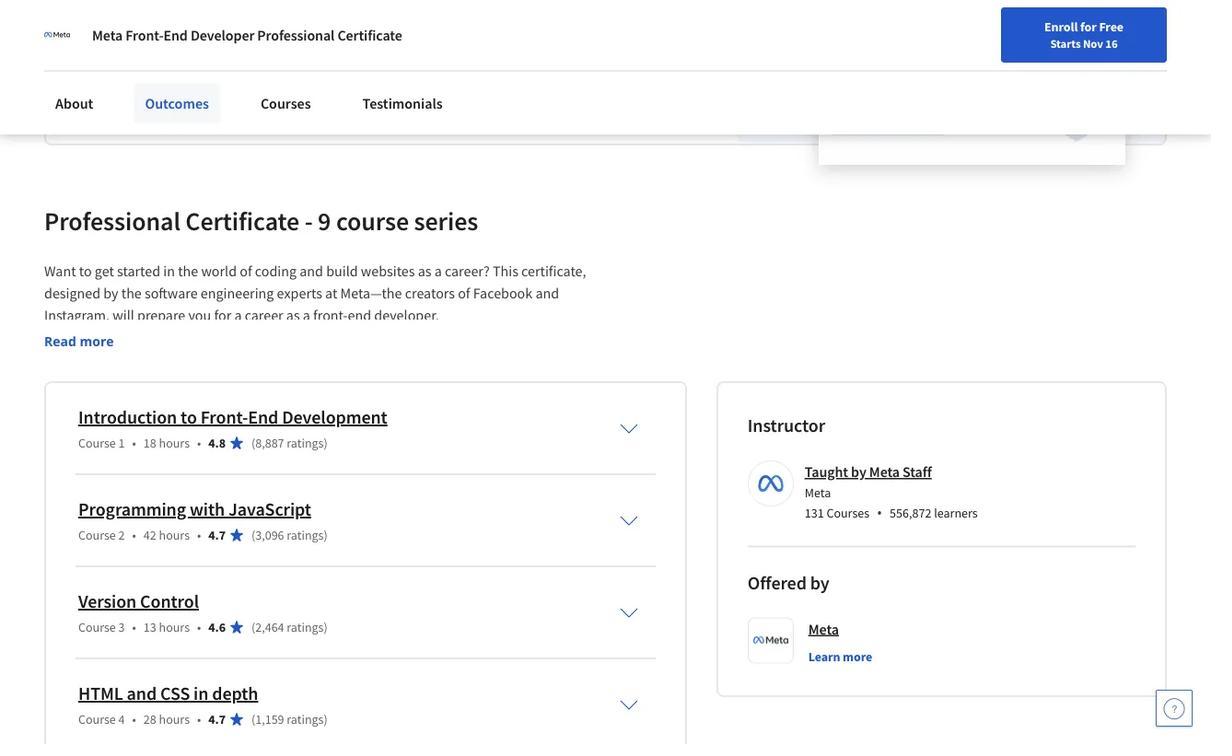 Task type: locate. For each thing, give the bounding box(es) containing it.
) right 2,464
[[324, 619, 328, 635]]

a
[[131, 19, 145, 51], [434, 261, 442, 280], [234, 306, 242, 324], [303, 306, 310, 324]]

1 vertical spatial career
[[245, 306, 283, 324]]

0 horizontal spatial more
[[80, 332, 114, 350]]

by inside taught by meta staff meta 131 courses • 556,872 learners
[[851, 463, 866, 481]]

meta up this in the top left of the page
[[92, 26, 123, 44]]

menu item
[[859, 18, 978, 78]]

the down "started"
[[121, 284, 142, 302]]

4.7 down depth
[[208, 711, 226, 728]]

hours
[[159, 435, 190, 451], [159, 527, 190, 543], [159, 619, 190, 635], [159, 711, 190, 728]]

-
[[305, 205, 313, 237]]

taught by meta staff image
[[750, 463, 791, 504]]

1 horizontal spatial professional
[[257, 26, 335, 44]]

0 vertical spatial end
[[163, 26, 188, 44]]

career inside want to get started in the world of coding and build websites as a career? this certificate, designed by the software engineering experts at meta—the creators of facebook and instagram, will prepare you for a career as a front-end developer. read more
[[245, 306, 283, 324]]

2 horizontal spatial in
[[252, 90, 263, 109]]

testimonials
[[362, 94, 443, 112]]

by inside want to get started in the world of coding and build websites as a career? this certificate, designed by the software engineering experts at meta—the creators of facebook and instagram, will prepare you for a career as a front-end developer. read more
[[103, 284, 118, 302]]

0 vertical spatial more
[[80, 332, 114, 350]]

in inside want to get started in the world of coding and build websites as a career? this certificate, designed by the software engineering experts at meta—the creators of facebook and instagram, will prepare you for a career as a front-end developer. read more
[[163, 261, 175, 280]]

1 horizontal spatial career
[[245, 306, 283, 324]]

end up credential
[[163, 26, 188, 44]]

taught by meta staff link
[[805, 463, 932, 481]]

0 vertical spatial in
[[252, 90, 263, 109]]

more inside want to get started in the world of coding and build websites as a career? this certificate, designed by the software engineering experts at meta—the creators of facebook and instagram, will prepare you for a career as a front-end developer. read more
[[80, 332, 114, 350]]

131
[[805, 504, 824, 521]]

1 vertical spatial professional
[[44, 205, 180, 237]]

18
[[144, 435, 156, 451]]

4 ( from the top
[[251, 711, 255, 728]]

as up creators
[[418, 261, 431, 280]]

to up media
[[194, 68, 207, 86]]

1 horizontal spatial by
[[810, 571, 829, 594]]

to up the course 1 • 18 hours •
[[181, 406, 197, 429]]

as down experts
[[286, 306, 300, 324]]

to for introduction
[[181, 406, 197, 429]]

end up "8,887"
[[248, 406, 278, 429]]

( 3,096 ratings )
[[251, 527, 328, 543]]

0 vertical spatial professional
[[257, 26, 335, 44]]

0 horizontal spatial as
[[286, 306, 300, 324]]

1 vertical spatial more
[[843, 648, 872, 665]]

3 ) from the top
[[324, 619, 328, 635]]

introduction to front-end development link
[[78, 406, 388, 429]]

outcomes link
[[134, 83, 220, 123]]

about link
[[44, 83, 104, 123]]

4 ) from the top
[[324, 711, 328, 728]]

1 horizontal spatial certificate
[[337, 26, 402, 44]]

3,096
[[255, 527, 284, 543]]

0 vertical spatial the
[[178, 261, 198, 280]]

course
[[78, 435, 116, 451], [78, 527, 116, 543], [78, 619, 116, 635], [78, 711, 116, 728]]

ratings right 1,159
[[287, 711, 324, 728]]

1 horizontal spatial more
[[843, 648, 872, 665]]

certificate
[[337, 26, 402, 44], [185, 205, 300, 237]]

1 vertical spatial to
[[79, 261, 92, 280]]

professional
[[257, 26, 335, 44], [44, 205, 180, 237]]

your
[[210, 68, 238, 86], [266, 90, 294, 109]]

courses inside courses link
[[261, 94, 311, 112]]

1
[[118, 435, 125, 451]]

as
[[418, 261, 431, 280], [286, 306, 300, 324]]

1 vertical spatial 4.7
[[208, 711, 226, 728]]

1 vertical spatial the
[[121, 284, 142, 302]]

course 2 • 42 hours •
[[78, 527, 201, 543]]

certificate up world
[[185, 205, 300, 237]]

more inside button
[[843, 648, 872, 665]]

0 horizontal spatial in
[[163, 261, 175, 280]]

3
[[118, 619, 125, 635]]

1 vertical spatial end
[[248, 406, 278, 429]]

2 ( from the top
[[251, 527, 255, 543]]

ratings right "8,887"
[[287, 435, 324, 451]]

1 horizontal spatial for
[[1080, 18, 1097, 35]]

( 8,887 ratings )
[[251, 435, 328, 451]]

hours for control
[[159, 619, 190, 635]]

and
[[225, 90, 249, 109], [300, 261, 323, 280], [535, 284, 559, 302], [127, 682, 157, 705]]

front- up credential
[[126, 26, 163, 44]]

hours right '42'
[[159, 527, 190, 543]]

1 horizontal spatial courses
[[827, 504, 870, 521]]

to
[[194, 68, 207, 86], [79, 261, 92, 280], [181, 406, 197, 429]]

0 vertical spatial certificate
[[337, 26, 402, 44]]

professional up profile,
[[257, 26, 335, 44]]

more right learn
[[843, 648, 872, 665]]

0 vertical spatial career
[[150, 19, 219, 51]]

0 horizontal spatial professional
[[44, 205, 180, 237]]

4.8
[[208, 435, 226, 451]]

4
[[118, 711, 125, 728]]

end
[[163, 26, 188, 44], [248, 406, 278, 429]]

in right css
[[194, 682, 208, 705]]

learn
[[808, 648, 840, 665]]

certificate up resume,
[[337, 26, 402, 44]]

• right the 2 at left
[[132, 527, 136, 543]]

3 course from the top
[[78, 619, 116, 635]]

for right you
[[214, 306, 231, 324]]

2 vertical spatial by
[[810, 571, 829, 594]]

and up course 4 • 28 hours •
[[127, 682, 157, 705]]

course 1 • 18 hours •
[[78, 435, 201, 451]]

3 hours from the top
[[159, 619, 190, 635]]

development
[[282, 406, 388, 429]]

by right offered
[[810, 571, 829, 594]]

• down html and css in depth
[[197, 711, 201, 728]]

) down development
[[324, 435, 328, 451]]

1 vertical spatial in
[[163, 261, 175, 280]]

ratings right 2,464
[[287, 619, 324, 635]]

1 vertical spatial certificate
[[185, 205, 300, 237]]

4 course from the top
[[78, 711, 116, 728]]

the up the software
[[178, 261, 198, 280]]

websites
[[361, 261, 415, 280]]

front-
[[126, 26, 163, 44], [200, 406, 248, 429]]

2 vertical spatial in
[[194, 682, 208, 705]]

• left 556,872
[[877, 502, 882, 522]]

1 vertical spatial courses
[[827, 504, 870, 521]]

hours right 28
[[159, 711, 190, 728]]

developer.
[[374, 306, 439, 324]]

4 ratings from the top
[[287, 711, 324, 728]]

2 4.7 from the top
[[208, 711, 226, 728]]

2 course from the top
[[78, 527, 116, 543]]

for inside enroll for free starts nov 16
[[1080, 18, 1097, 35]]

0 horizontal spatial for
[[214, 306, 231, 324]]

1 hours from the top
[[159, 435, 190, 451]]

by
[[103, 284, 118, 302], [851, 463, 866, 481], [810, 571, 829, 594]]

0 vertical spatial courses
[[261, 94, 311, 112]]

1 vertical spatial your
[[266, 90, 294, 109]]

control
[[140, 590, 199, 613]]

starts
[[1050, 36, 1081, 51]]

courses link
[[249, 83, 322, 123]]

• inside taught by meta staff meta 131 courses • 556,872 learners
[[877, 502, 882, 522]]

more down the instagram,
[[80, 332, 114, 350]]

0 vertical spatial front-
[[126, 26, 163, 44]]

on
[[126, 90, 142, 109]]

courses right 131
[[827, 504, 870, 521]]

of down career?
[[458, 284, 470, 302]]

) for programming with javascript
[[324, 527, 328, 543]]

read more button
[[44, 331, 114, 351]]

want
[[44, 261, 76, 280]]

1 vertical spatial for
[[214, 306, 231, 324]]

in down "linkedin"
[[252, 90, 263, 109]]

meta front-end developer professional certificate
[[92, 26, 402, 44]]

about
[[55, 94, 93, 112]]

ratings for front-
[[287, 435, 324, 451]]

meta up 131
[[805, 484, 831, 500]]

career down engineering
[[245, 306, 283, 324]]

2 hours from the top
[[159, 527, 190, 543]]

( down introduction to front-end development link
[[251, 435, 255, 451]]

) for html and css in depth
[[324, 711, 328, 728]]

for
[[1080, 18, 1097, 35], [214, 306, 231, 324]]

to for want
[[79, 261, 92, 280]]

0 vertical spatial to
[[194, 68, 207, 86]]

) right 3,096
[[324, 527, 328, 543]]

introduction
[[78, 406, 177, 429]]

1 horizontal spatial end
[[248, 406, 278, 429]]

for up nov
[[1080, 18, 1097, 35]]

to left get on the top left of the page
[[79, 261, 92, 280]]

linkedin
[[240, 68, 294, 86]]

0 horizontal spatial of
[[240, 261, 252, 280]]

your up media
[[210, 68, 238, 86]]

show notifications image
[[997, 23, 1019, 45]]

at
[[325, 284, 337, 302]]

staff
[[903, 463, 932, 481]]

to inside add this credential to your linkedin profile, resume, or cv share it on social media and in your performance review
[[194, 68, 207, 86]]

1 course from the top
[[78, 435, 116, 451]]

get
[[95, 261, 114, 280]]

in up the software
[[163, 261, 175, 280]]

2 vertical spatial to
[[181, 406, 197, 429]]

certificate,
[[521, 261, 586, 280]]

course left the 2 at left
[[78, 527, 116, 543]]

0 vertical spatial as
[[418, 261, 431, 280]]

professional up get on the top left of the page
[[44, 205, 180, 237]]

by right taught
[[851, 463, 866, 481]]

4.7 down 'with'
[[208, 527, 226, 543]]

( right 4.6 at the left of the page
[[251, 619, 255, 635]]

1 horizontal spatial as
[[418, 261, 431, 280]]

4.7 for css
[[208, 711, 226, 728]]

by down get on the top left of the page
[[103, 284, 118, 302]]

None search field
[[263, 12, 484, 48]]

courses down "linkedin"
[[261, 94, 311, 112]]

2 ) from the top
[[324, 527, 328, 543]]

a right earn
[[131, 19, 145, 51]]

earn
[[76, 19, 126, 51]]

1 horizontal spatial the
[[178, 261, 198, 280]]

and right media
[[225, 90, 249, 109]]

1 ) from the top
[[324, 435, 328, 451]]

) right 1,159
[[324, 711, 328, 728]]

2 horizontal spatial by
[[851, 463, 866, 481]]

0 vertical spatial for
[[1080, 18, 1097, 35]]

2 ratings from the top
[[287, 527, 324, 543]]

4 hours from the top
[[159, 711, 190, 728]]

• left 4.8
[[197, 435, 201, 451]]

1 4.7 from the top
[[208, 527, 226, 543]]

course left 1 in the bottom left of the page
[[78, 435, 116, 451]]

to inside want to get started in the world of coding and build websites as a career? this certificate, designed by the software engineering experts at meta—the creators of facebook and instagram, will prepare you for a career as a front-end developer. read more
[[79, 261, 92, 280]]

( down depth
[[251, 711, 255, 728]]

will
[[113, 306, 134, 324]]

0 vertical spatial by
[[103, 284, 118, 302]]

1 ratings from the top
[[287, 435, 324, 451]]

( for front-
[[251, 435, 255, 451]]

42
[[144, 527, 156, 543]]

hours for to
[[159, 435, 190, 451]]

career up credential
[[150, 19, 219, 51]]

1 ( from the top
[[251, 435, 255, 451]]

and inside add this credential to your linkedin profile, resume, or cv share it on social media and in your performance review
[[225, 90, 249, 109]]

add this credential to your linkedin profile, resume, or cv share it on social media and in your performance review
[[76, 68, 428, 109]]

course left 4
[[78, 711, 116, 728]]

( 1,159 ratings )
[[251, 711, 328, 728]]

( down 'javascript'
[[251, 527, 255, 543]]

front- up 4.8
[[200, 406, 248, 429]]

developer
[[191, 26, 254, 44]]

course left the 3
[[78, 619, 116, 635]]

1 vertical spatial as
[[286, 306, 300, 324]]

0 horizontal spatial front-
[[126, 26, 163, 44]]

0 horizontal spatial your
[[210, 68, 238, 86]]

1 vertical spatial front-
[[200, 406, 248, 429]]

engineering
[[201, 284, 274, 302]]

offered by
[[748, 571, 829, 594]]

the
[[178, 261, 198, 280], [121, 284, 142, 302]]

your down "linkedin"
[[266, 90, 294, 109]]

0 horizontal spatial by
[[103, 284, 118, 302]]

performance
[[297, 90, 376, 109]]

0 horizontal spatial courses
[[261, 94, 311, 112]]

depth
[[212, 682, 258, 705]]

1 vertical spatial of
[[458, 284, 470, 302]]

a up creators
[[434, 261, 442, 280]]

0 vertical spatial 4.7
[[208, 527, 226, 543]]

course for programming with javascript
[[78, 527, 116, 543]]

1 vertical spatial by
[[851, 463, 866, 481]]

ratings right 3,096
[[287, 527, 324, 543]]

of up engineering
[[240, 261, 252, 280]]

1 horizontal spatial front-
[[200, 406, 248, 429]]

css
[[160, 682, 190, 705]]

for inside want to get started in the world of coding and build websites as a career? this certificate, designed by the software engineering experts at meta—the creators of facebook and instagram, will prepare you for a career as a front-end developer. read more
[[214, 306, 231, 324]]

3 ratings from the top
[[287, 619, 324, 635]]

hours right 13
[[159, 619, 190, 635]]

0 vertical spatial your
[[210, 68, 238, 86]]

want to get started in the world of coding and build websites as a career? this certificate, designed by the software engineering experts at meta—the creators of facebook and instagram, will prepare you for a career as a front-end developer. read more
[[44, 261, 589, 350]]

hours right 18 at bottom
[[159, 435, 190, 451]]



Task type: describe. For each thing, give the bounding box(es) containing it.
prepare
[[137, 306, 185, 324]]

add
[[76, 68, 100, 86]]

( for javascript
[[251, 527, 255, 543]]

programming with javascript
[[78, 498, 311, 521]]

media
[[183, 90, 222, 109]]

556,872
[[890, 504, 931, 521]]

4.7 for javascript
[[208, 527, 226, 543]]

• right 1 in the bottom left of the page
[[132, 435, 136, 451]]

meta—the
[[340, 284, 402, 302]]

earn a career certificate
[[76, 19, 335, 51]]

cv
[[412, 68, 428, 86]]

1,159
[[255, 711, 284, 728]]

) for version control
[[324, 619, 328, 635]]

0 vertical spatial of
[[240, 261, 252, 280]]

• right 4
[[132, 711, 136, 728]]

professional certificate - 9 course series
[[44, 205, 478, 237]]

nov
[[1083, 36, 1103, 51]]

• left 4.6 at the left of the page
[[197, 619, 201, 635]]

html
[[78, 682, 123, 705]]

software
[[145, 284, 198, 302]]

2,464
[[255, 619, 284, 635]]

you
[[188, 306, 211, 324]]

credential
[[129, 68, 191, 86]]

version
[[78, 590, 136, 613]]

by for taught by meta staff meta 131 courses • 556,872 learners
[[851, 463, 866, 481]]

course 3 • 13 hours •
[[78, 619, 201, 635]]

3 ( from the top
[[251, 619, 255, 635]]

enroll for free starts nov 16
[[1044, 18, 1124, 51]]

• right the 3
[[132, 619, 136, 635]]

end
[[348, 306, 371, 324]]

experts
[[277, 284, 322, 302]]

help center image
[[1163, 697, 1185, 719]]

learn more
[[808, 648, 872, 665]]

enroll
[[1044, 18, 1078, 35]]

13
[[144, 619, 156, 635]]

) for introduction to front-end development
[[324, 435, 328, 451]]

1 horizontal spatial your
[[266, 90, 294, 109]]

introduction to front-end development
[[78, 406, 388, 429]]

instagram,
[[44, 306, 110, 324]]

taught by meta staff meta 131 courses • 556,872 learners
[[805, 463, 978, 522]]

html and css in depth link
[[78, 682, 258, 705]]

in inside add this credential to your linkedin profile, resume, or cv share it on social media and in your performance review
[[252, 90, 263, 109]]

coursera career certificate image
[[819, 0, 1125, 164]]

course for html and css in depth
[[78, 711, 116, 728]]

or
[[396, 68, 409, 86]]

9
[[318, 205, 331, 237]]

28
[[144, 711, 156, 728]]

courses inside taught by meta staff meta 131 courses • 556,872 learners
[[827, 504, 870, 521]]

meta up learn
[[808, 620, 839, 638]]

0 horizontal spatial end
[[163, 26, 188, 44]]

resume,
[[343, 68, 393, 86]]

outcomes
[[145, 94, 209, 112]]

meta image
[[44, 22, 70, 48]]

hours for with
[[159, 527, 190, 543]]

( 2,464 ratings )
[[251, 619, 328, 635]]

2
[[118, 527, 125, 543]]

meta link
[[808, 617, 839, 640]]

meta left staff
[[869, 463, 900, 481]]

ratings for javascript
[[287, 527, 324, 543]]

facebook
[[473, 284, 533, 302]]

read
[[44, 332, 76, 350]]

8,887
[[255, 435, 284, 451]]

front-
[[313, 306, 348, 324]]

• down the programming with javascript
[[197, 527, 201, 543]]

coursera image
[[22, 15, 139, 44]]

creators
[[405, 284, 455, 302]]

by for offered by
[[810, 571, 829, 594]]

a down experts
[[303, 306, 310, 324]]

programming with javascript link
[[78, 498, 311, 521]]

social
[[145, 90, 180, 109]]

designed
[[44, 284, 100, 302]]

build
[[326, 261, 358, 280]]

course for introduction to front-end development
[[78, 435, 116, 451]]

and up experts
[[300, 261, 323, 280]]

learn more button
[[808, 647, 872, 666]]

with
[[190, 498, 225, 521]]

it
[[114, 90, 123, 109]]

learners
[[934, 504, 978, 521]]

started
[[117, 261, 160, 280]]

course 4 • 28 hours •
[[78, 711, 201, 728]]

0 horizontal spatial certificate
[[185, 205, 300, 237]]

taught
[[805, 463, 848, 481]]

profile,
[[297, 68, 341, 86]]

free
[[1099, 18, 1124, 35]]

review
[[379, 90, 420, 109]]

instructor
[[748, 414, 825, 437]]

( for css
[[251, 711, 255, 728]]

hours for and
[[159, 711, 190, 728]]

and down 'certificate,'
[[535, 284, 559, 302]]

16
[[1105, 36, 1118, 51]]

1 horizontal spatial of
[[458, 284, 470, 302]]

0 horizontal spatial career
[[150, 19, 219, 51]]

share
[[76, 90, 111, 109]]

world
[[201, 261, 237, 280]]

this
[[493, 261, 518, 280]]

html and css in depth
[[78, 682, 258, 705]]

series
[[414, 205, 478, 237]]

1 horizontal spatial in
[[194, 682, 208, 705]]

4.6
[[208, 619, 226, 635]]

this
[[103, 68, 126, 86]]

course
[[336, 205, 409, 237]]

ratings for css
[[287, 711, 324, 728]]

javascript
[[228, 498, 311, 521]]

0 horizontal spatial the
[[121, 284, 142, 302]]

a down engineering
[[234, 306, 242, 324]]

version control
[[78, 590, 199, 613]]

course for version control
[[78, 619, 116, 635]]

version control link
[[78, 590, 199, 613]]



Task type: vqa. For each thing, say whether or not it's contained in the screenshot.
bottom office
no



